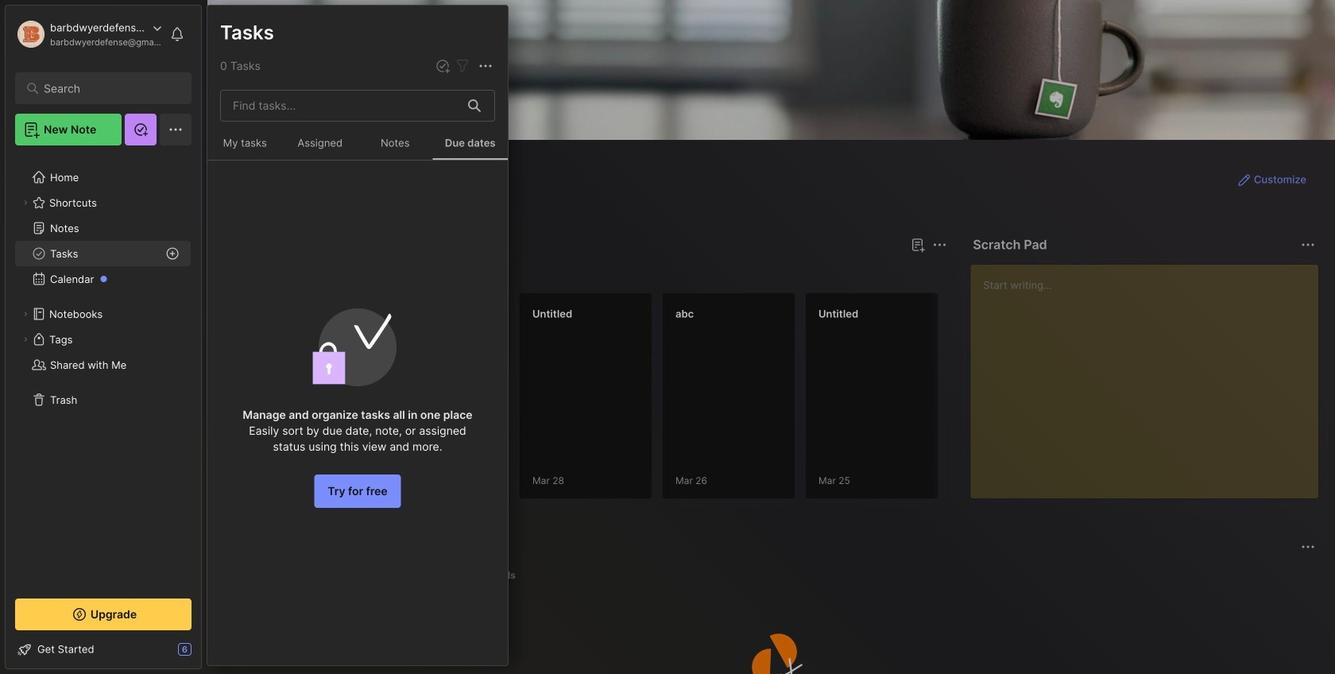 Task type: describe. For each thing, give the bounding box(es) containing it.
Find tasks… text field
[[223, 93, 459, 119]]

filter tasks image
[[453, 57, 472, 76]]

new task image
[[435, 58, 451, 74]]

tree inside main element
[[6, 155, 201, 584]]

expand notebooks image
[[21, 309, 30, 319]]

main element
[[0, 0, 207, 674]]

expand tags image
[[21, 335, 30, 344]]

Search text field
[[44, 81, 170, 96]]

Filter tasks field
[[453, 56, 472, 76]]



Task type: locate. For each thing, give the bounding box(es) containing it.
Start writing… text field
[[983, 265, 1318, 486]]

tab
[[236, 264, 283, 283], [236, 566, 297, 585], [478, 566, 523, 585]]

Account field
[[15, 18, 162, 50]]

none search field inside main element
[[44, 79, 170, 98]]

row group
[[233, 293, 1234, 509]]

tree
[[6, 155, 201, 584]]

None search field
[[44, 79, 170, 98]]

click to collapse image
[[201, 645, 213, 664]]

More actions and view options field
[[472, 56, 495, 76]]

tab list
[[236, 566, 1313, 585]]

Help and Learning task checklist field
[[6, 637, 201, 662]]

more actions and view options image
[[476, 57, 495, 76]]



Task type: vqa. For each thing, say whether or not it's contained in the screenshot.
tree
yes



